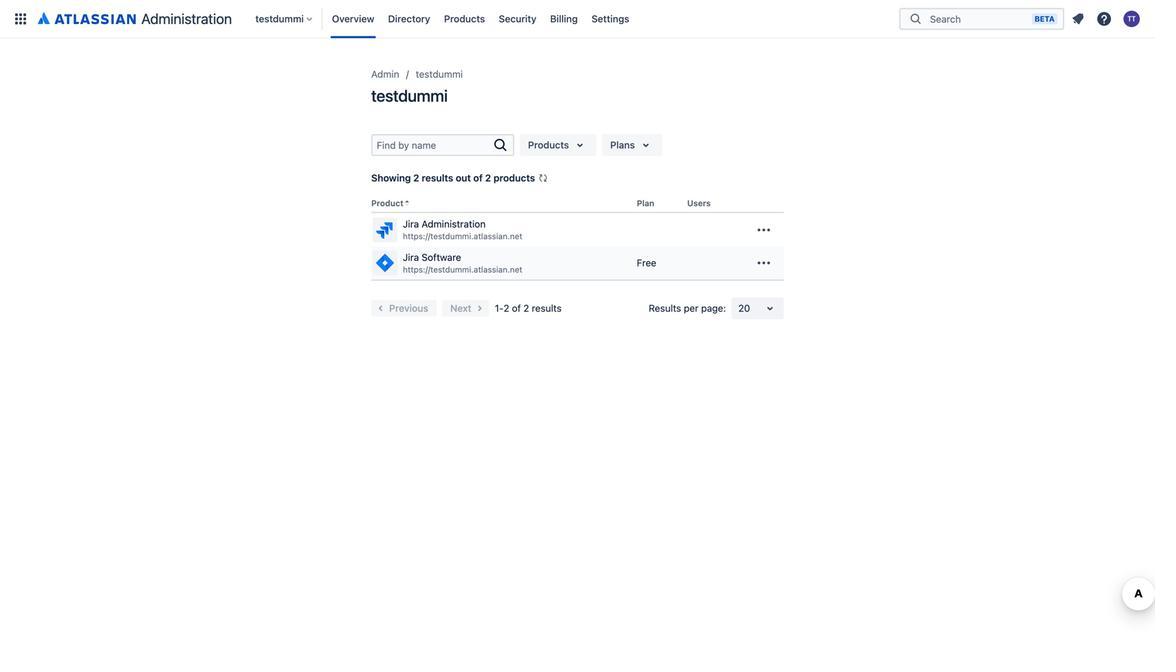 Task type: vqa. For each thing, say whether or not it's contained in the screenshot.
gary- associated with gary-orlando Site
no



Task type: describe. For each thing, give the bounding box(es) containing it.
appswitcher icon image
[[12, 11, 29, 27]]

users
[[687, 198, 711, 208]]

testdummi for testdummi popup button
[[255, 13, 304, 24]]

2 vertical spatial testdummi
[[371, 86, 448, 105]]

product
[[371, 198, 404, 208]]

help icon image
[[1096, 11, 1113, 27]]

beta
[[1035, 14, 1055, 23]]

billing link
[[546, 8, 582, 30]]

search icon image
[[908, 12, 924, 26]]

settings link
[[588, 8, 634, 30]]

testdummi for testdummi link
[[416, 68, 463, 80]]

results
[[649, 303, 681, 314]]

administration link
[[33, 8, 238, 30]]

showing 2 results out of 2 products
[[371, 172, 535, 184]]

next image
[[471, 300, 488, 317]]

administration inside global navigation element
[[141, 10, 232, 27]]

previous image
[[373, 300, 389, 317]]

plan
[[637, 198, 654, 208]]

plans
[[610, 139, 635, 151]]

refresh image
[[538, 173, 549, 184]]

plans button
[[602, 134, 663, 156]]

security
[[499, 13, 537, 24]]

0 horizontal spatial results
[[422, 172, 453, 184]]

1 horizontal spatial results
[[532, 303, 562, 314]]

products
[[494, 172, 535, 184]]

software
[[422, 252, 461, 263]]

testdummi button
[[251, 8, 318, 30]]

Search field
[[926, 7, 1032, 31]]

https://testdummi.atlassian.net for jira administration
[[403, 232, 522, 241]]

account image
[[1124, 11, 1140, 27]]

1-2 of 2 results
[[495, 303, 562, 314]]

free
[[637, 257, 657, 269]]

jira for jira software
[[403, 252, 419, 263]]

jira administration image
[[374, 219, 396, 241]]



Task type: locate. For each thing, give the bounding box(es) containing it.
0 horizontal spatial of
[[473, 172, 483, 184]]

atlassian image
[[38, 10, 136, 26], [38, 10, 136, 26]]

per
[[684, 303, 699, 314]]

testdummi link
[[416, 66, 463, 83]]

out
[[456, 172, 471, 184]]

1 horizontal spatial administration
[[422, 218, 486, 230]]

products inside dropdown button
[[528, 139, 569, 151]]

administration banner
[[0, 0, 1155, 39]]

https://testdummi.atlassian.net up jira software https://testdummi.atlassian.net
[[403, 232, 522, 241]]

1 vertical spatial administration
[[422, 218, 486, 230]]

0 vertical spatial testdummi
[[255, 13, 304, 24]]

directory link
[[384, 8, 434, 30]]

Search text field
[[373, 135, 492, 155]]

products button
[[520, 134, 597, 156]]

https://testdummi.atlassian.net
[[403, 232, 522, 241], [403, 265, 522, 274]]

jira administration https://testdummi.atlassian.net
[[403, 218, 522, 241]]

administration inside jira administration https://testdummi.atlassian.net
[[422, 218, 486, 230]]

1 https://testdummi.atlassian.net from the top
[[403, 232, 522, 241]]

2 right next image
[[504, 303, 509, 314]]

2 jira from the top
[[403, 252, 419, 263]]

products left security
[[444, 13, 485, 24]]

1 vertical spatial testdummi
[[416, 68, 463, 80]]

results left out
[[422, 172, 453, 184]]

overview link
[[328, 8, 379, 30]]

jira inside jira administration https://testdummi.atlassian.net
[[403, 218, 419, 230]]

settings
[[592, 13, 629, 24]]

0 vertical spatial of
[[473, 172, 483, 184]]

billing
[[550, 13, 578, 24]]

jira administration image
[[374, 219, 396, 241]]

1 vertical spatial jira
[[403, 252, 419, 263]]

jira left the software at the top left of the page
[[403, 252, 419, 263]]

1 vertical spatial https://testdummi.atlassian.net
[[403, 265, 522, 274]]

0 horizontal spatial products
[[444, 13, 485, 24]]

2 right out
[[485, 172, 491, 184]]

0 vertical spatial administration
[[141, 10, 232, 27]]

products
[[444, 13, 485, 24], [528, 139, 569, 151]]

1 vertical spatial products
[[528, 139, 569, 151]]

results right 1- on the left top of the page
[[532, 303, 562, 314]]

of right out
[[473, 172, 483, 184]]

jira software image
[[374, 252, 396, 274], [374, 252, 396, 274]]

results
[[422, 172, 453, 184], [532, 303, 562, 314]]

2 https://testdummi.atlassian.net from the top
[[403, 265, 522, 274]]

open image
[[762, 300, 778, 317]]

1 jira from the top
[[403, 218, 419, 230]]

of right 1- on the left top of the page
[[512, 303, 521, 314]]

products up refresh icon
[[528, 139, 569, 151]]

20
[[739, 303, 750, 314]]

page:
[[701, 303, 726, 314]]

admin
[[371, 68, 399, 80]]

2 right 1- on the left top of the page
[[524, 303, 529, 314]]

global navigation element
[[8, 0, 899, 38]]

products for products dropdown button
[[528, 139, 569, 151]]

2
[[413, 172, 419, 184], [485, 172, 491, 184], [504, 303, 509, 314], [524, 303, 529, 314]]

showing
[[371, 172, 411, 184]]

overview
[[332, 13, 374, 24]]

https://testdummi.atlassian.net for jira software
[[403, 265, 522, 274]]

results per page:
[[649, 303, 726, 314]]

jira for jira administration
[[403, 218, 419, 230]]

0 vertical spatial products
[[444, 13, 485, 24]]

1 horizontal spatial products
[[528, 139, 569, 151]]

search image
[[492, 137, 509, 153]]

administration
[[141, 10, 232, 27], [422, 218, 486, 230]]

https://testdummi.atlassian.net down the software at the top left of the page
[[403, 265, 522, 274]]

jira right jira administration image
[[403, 218, 419, 230]]

1 vertical spatial of
[[512, 303, 521, 314]]

0 vertical spatial results
[[422, 172, 453, 184]]

2 right showing
[[413, 172, 419, 184]]

directory
[[388, 13, 430, 24]]

0 vertical spatial https://testdummi.atlassian.net
[[403, 232, 522, 241]]

security link
[[495, 8, 541, 30]]

testdummi inside popup button
[[255, 13, 304, 24]]

testdummi
[[255, 13, 304, 24], [416, 68, 463, 80], [371, 86, 448, 105]]

0 vertical spatial jira
[[403, 218, 419, 230]]

0 horizontal spatial administration
[[141, 10, 232, 27]]

jira inside jira software https://testdummi.atlassian.net
[[403, 252, 419, 263]]

jira
[[403, 218, 419, 230], [403, 252, 419, 263]]

admin link
[[371, 66, 399, 83]]

products inside global navigation element
[[444, 13, 485, 24]]

products for products link
[[444, 13, 485, 24]]

1 horizontal spatial of
[[512, 303, 521, 314]]

1 vertical spatial results
[[532, 303, 562, 314]]

products link
[[440, 8, 489, 30]]

jira software https://testdummi.atlassian.net
[[403, 252, 522, 274]]

of
[[473, 172, 483, 184], [512, 303, 521, 314]]

1-
[[495, 303, 504, 314]]



